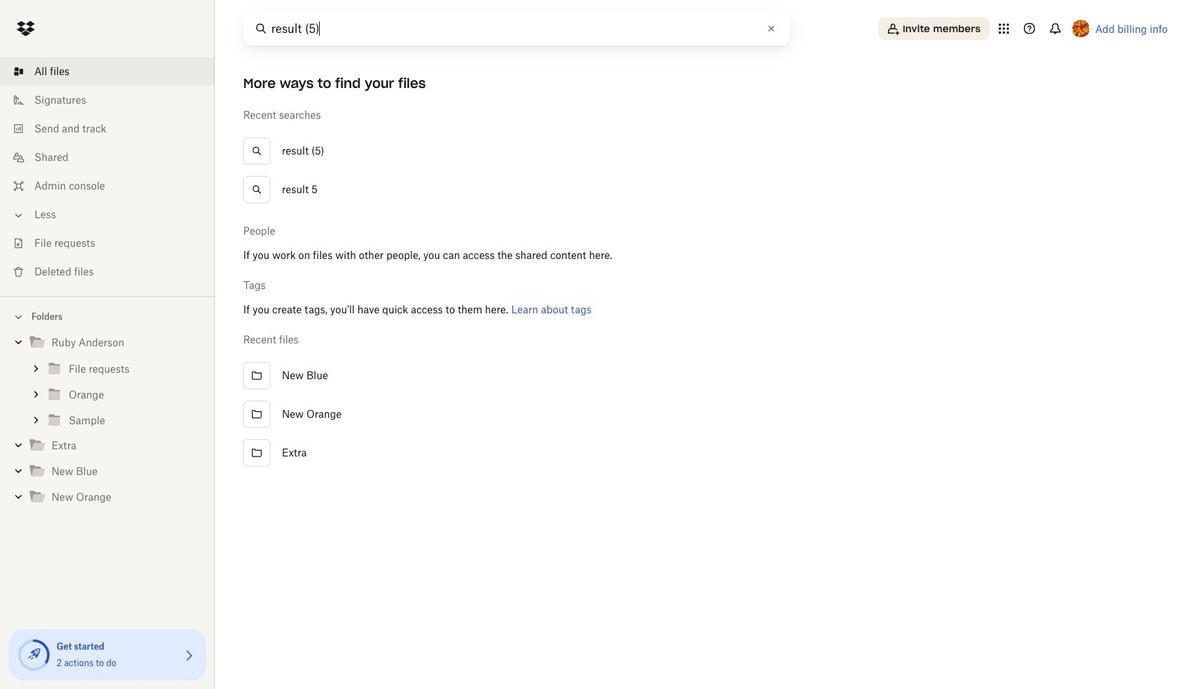 Task type: describe. For each thing, give the bounding box(es) containing it.
4 option from the top
[[238, 395, 1179, 434]]

3 option from the top
[[238, 356, 1179, 395]]



Task type: vqa. For each thing, say whether or not it's contained in the screenshot.
4th OPTION
yes



Task type: locate. For each thing, give the bounding box(es) containing it.
list item
[[0, 57, 215, 86]]

account menu image
[[1072, 20, 1090, 37]]

5 option from the top
[[238, 434, 1179, 472]]

2 group from the top
[[0, 356, 215, 433]]

option
[[238, 132, 1179, 170], [238, 170, 1179, 209], [238, 356, 1179, 395], [238, 395, 1179, 434], [238, 434, 1179, 472]]

group
[[0, 327, 215, 521], [0, 356, 215, 433]]

list
[[0, 49, 215, 296]]

less image
[[11, 208, 26, 223]]

2 option from the top
[[238, 170, 1179, 209]]

dropbox image
[[11, 14, 40, 43]]

Search in folder "Dropbox" text field
[[271, 20, 760, 37]]

1 group from the top
[[0, 327, 215, 521]]

1 option from the top
[[238, 132, 1179, 170]]



